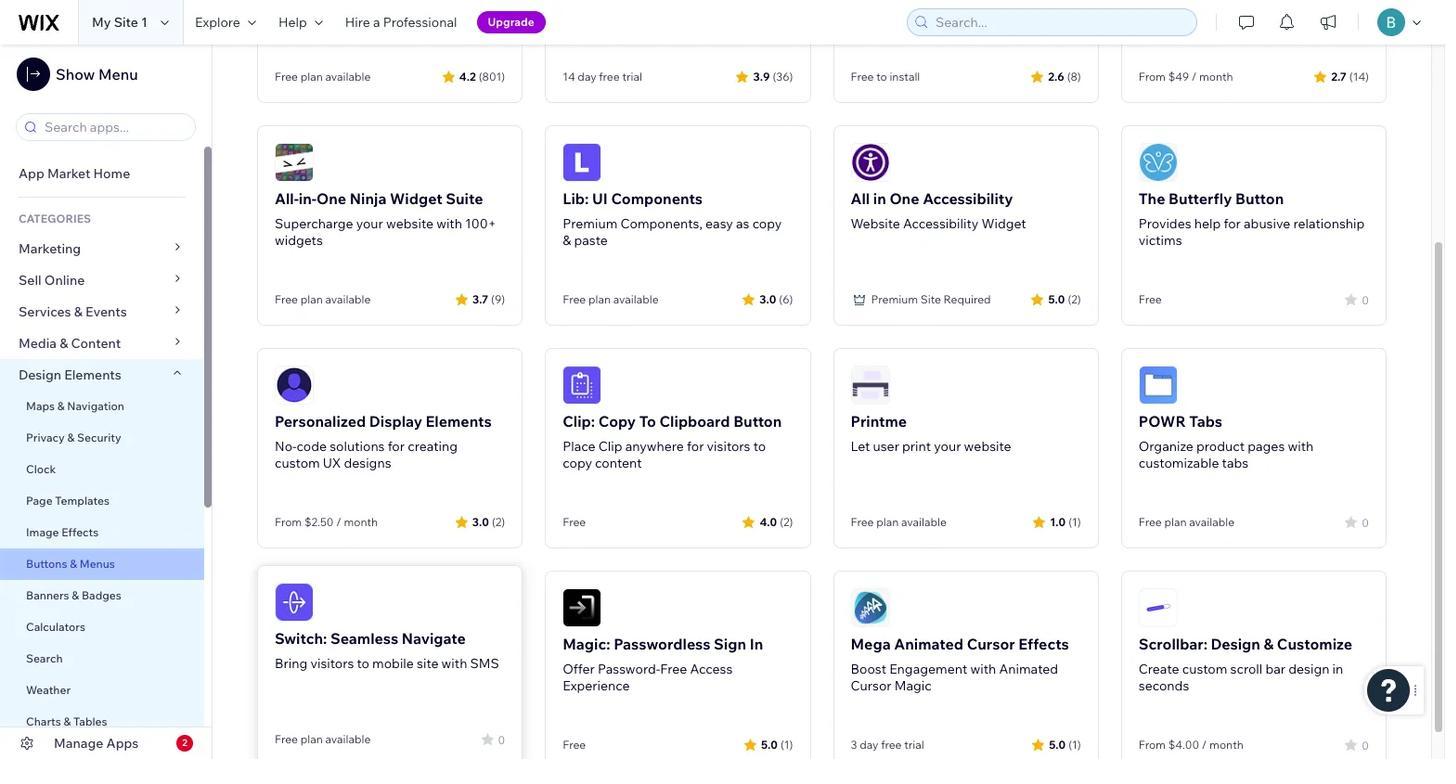 Task type: locate. For each thing, give the bounding box(es) containing it.
2 vertical spatial to
[[357, 656, 369, 672]]

your inside all-in-one ninja widget suite supercharge your website with 100+ widgets
[[356, 215, 383, 232]]

1 horizontal spatial free
[[881, 738, 902, 752]]

site left 1
[[114, 14, 138, 31]]

widget inside the all in one accessibility website accessibility widget
[[982, 215, 1027, 232]]

0 horizontal spatial 3.0
[[473, 515, 489, 529]]

& left paste
[[563, 232, 571, 249]]

services & events link
[[0, 296, 204, 328]]

charts & tables link
[[0, 707, 204, 738]]

1 vertical spatial from
[[275, 515, 302, 529]]

1 vertical spatial website
[[964, 438, 1012, 455]]

2 horizontal spatial (2)
[[1068, 292, 1082, 306]]

all-in-one ninja widget suite logo image
[[275, 143, 314, 182]]

button right clipboard
[[734, 412, 782, 431]]

with right the pages
[[1288, 438, 1314, 455]]

copy right the as
[[753, 215, 782, 232]]

0 horizontal spatial (2)
[[492, 515, 505, 529]]

& right the maps
[[57, 399, 65, 413]]

1 5.0 (1) from the left
[[761, 738, 793, 752]]

powr tabs organize product pages with customizable tabs
[[1139, 412, 1314, 472]]

2 vertical spatial month
[[1210, 738, 1244, 752]]

clip
[[599, 438, 623, 455]]

14
[[563, 70, 575, 84]]

for
[[1224, 215, 1241, 232], [388, 438, 405, 455], [687, 438, 704, 455]]

from $4.00 / month
[[1139, 738, 1244, 752]]

in right design
[[1333, 661, 1344, 678]]

1 vertical spatial your
[[934, 438, 962, 455]]

easy
[[706, 215, 733, 232]]

0 vertical spatial day
[[578, 70, 597, 84]]

1 horizontal spatial 5.0 (1)
[[1049, 738, 1082, 752]]

trial for 14 day free trial
[[623, 70, 643, 84]]

1 horizontal spatial to
[[754, 438, 766, 455]]

premium left required
[[871, 293, 918, 306]]

1 vertical spatial trial
[[905, 738, 925, 752]]

5.0 (1)
[[761, 738, 793, 752], [1049, 738, 1082, 752]]

1 horizontal spatial website
[[964, 438, 1012, 455]]

explore
[[195, 14, 240, 31]]

0 vertical spatial from
[[1139, 70, 1166, 84]]

0 horizontal spatial visitors
[[311, 656, 354, 672]]

(6)
[[779, 292, 793, 306]]

for down clipboard
[[687, 438, 704, 455]]

free plan available down paste
[[563, 293, 659, 306]]

0 vertical spatial animated
[[894, 635, 964, 654]]

1 vertical spatial to
[[754, 438, 766, 455]]

2.6
[[1049, 69, 1065, 83]]

1 vertical spatial site
[[921, 293, 942, 306]]

(1) for effects
[[1069, 738, 1082, 752]]

0 vertical spatial accessibility
[[923, 189, 1014, 208]]

show menu
[[56, 65, 138, 84]]

let
[[851, 438, 870, 455]]

& inside buttons & menus 'link'
[[70, 557, 77, 571]]

free left install
[[851, 70, 874, 84]]

3.0 for personalized display elements
[[473, 515, 489, 529]]

from left $2.50
[[275, 515, 302, 529]]

design up scroll
[[1211, 635, 1261, 654]]

/ right $49
[[1192, 70, 1197, 84]]

2 horizontal spatial to
[[877, 70, 887, 84]]

magic:
[[563, 635, 611, 654]]

your down the ninja
[[356, 215, 383, 232]]

1 vertical spatial free
[[881, 738, 902, 752]]

& inside charts & tables link
[[64, 715, 71, 729]]

1 vertical spatial day
[[860, 738, 879, 752]]

sell
[[19, 272, 41, 289]]

day right 14
[[578, 70, 597, 84]]

effects inside sidebar element
[[62, 526, 99, 540]]

1 horizontal spatial copy
[[753, 215, 782, 232]]

copy
[[599, 412, 636, 431]]

0 horizontal spatial effects
[[62, 526, 99, 540]]

100+
[[465, 215, 496, 232]]

0 horizontal spatial in
[[874, 189, 887, 208]]

0 horizontal spatial cursor
[[851, 678, 892, 695]]

0 vertical spatial free
[[599, 70, 620, 84]]

0 horizontal spatial day
[[578, 70, 597, 84]]

1 vertical spatial design
[[1211, 635, 1261, 654]]

free for 3 day free trial
[[881, 738, 902, 752]]

plan down customizable
[[1165, 515, 1187, 529]]

design
[[1289, 661, 1330, 678]]

free right 14
[[599, 70, 620, 84]]

0 horizontal spatial one
[[317, 189, 347, 208]]

apps
[[106, 735, 139, 752]]

& left badges at the left bottom of the page
[[72, 589, 79, 603]]

& left events at top left
[[74, 304, 83, 320]]

free plan available down bring in the bottom of the page
[[275, 733, 371, 747]]

& up bar
[[1264, 635, 1274, 654]]

to up 4.0
[[754, 438, 766, 455]]

tabs
[[1190, 412, 1223, 431]]

2 5.0 (1) from the left
[[1049, 738, 1082, 752]]

maps
[[26, 399, 55, 413]]

elements inside personalized display elements no-code solutions for creating custom ux designs
[[426, 412, 492, 431]]

custom inside personalized display elements no-code solutions for creating custom ux designs
[[275, 455, 320, 472]]

1 horizontal spatial design
[[1211, 635, 1261, 654]]

2 horizontal spatial for
[[1224, 215, 1241, 232]]

& right privacy
[[67, 431, 75, 445]]

available for switch: seamless navigate
[[325, 733, 371, 747]]

weather
[[26, 683, 71, 697]]

from left $49
[[1139, 70, 1166, 84]]

month right $49
[[1200, 70, 1234, 84]]

3.9
[[754, 69, 770, 83]]

bring
[[275, 656, 308, 672]]

place
[[563, 438, 596, 455]]

1 vertical spatial 3.0
[[473, 515, 489, 529]]

elements inside sidebar element
[[64, 367, 122, 384]]

(8)
[[1068, 69, 1082, 83]]

1 vertical spatial elements
[[426, 412, 492, 431]]

1 horizontal spatial button
[[1236, 189, 1284, 208]]

website down the ninja
[[386, 215, 434, 232]]

1 vertical spatial animated
[[1000, 661, 1059, 678]]

to inside switch: seamless navigate bring visitors to mobile site with sms
[[357, 656, 369, 672]]

templates
[[55, 494, 109, 508]]

free down widgets
[[275, 293, 298, 306]]

plan down paste
[[589, 293, 611, 306]]

0 vertical spatial month
[[1200, 70, 1234, 84]]

elements
[[64, 367, 122, 384], [426, 412, 492, 431]]

& inside the services & events link
[[74, 304, 83, 320]]

trial for 3 day free trial
[[905, 738, 925, 752]]

5.0 (1) for in
[[761, 738, 793, 752]]

create
[[1139, 661, 1180, 678]]

1 vertical spatial cursor
[[851, 678, 892, 695]]

professional
[[383, 14, 457, 31]]

your
[[356, 215, 383, 232], [934, 438, 962, 455]]

free plan available down user
[[851, 515, 947, 529]]

with inside switch: seamless navigate bring visitors to mobile site with sms
[[442, 656, 467, 672]]

1 horizontal spatial custom
[[1183, 661, 1228, 678]]

month right $4.00
[[1210, 738, 1244, 752]]

sms
[[470, 656, 499, 672]]

scrollbar: design & customize logo image
[[1139, 589, 1178, 628]]

1 horizontal spatial animated
[[1000, 661, 1059, 678]]

3.0 for lib: ui components
[[760, 292, 777, 306]]

elements up creating
[[426, 412, 492, 431]]

0 horizontal spatial for
[[388, 438, 405, 455]]

& left tables
[[64, 715, 71, 729]]

services
[[19, 304, 71, 320]]

0 vertical spatial widget
[[390, 189, 443, 208]]

/ for personalized display elements
[[336, 515, 341, 529]]

user
[[873, 438, 900, 455]]

free right 3 on the bottom
[[881, 738, 902, 752]]

for down display on the left
[[388, 438, 405, 455]]

effects
[[62, 526, 99, 540], [1019, 635, 1070, 654]]

cursor up engagement
[[967, 635, 1016, 654]]

/ right $4.00
[[1202, 738, 1208, 752]]

free
[[275, 70, 298, 84], [851, 70, 874, 84], [275, 293, 298, 306], [563, 293, 586, 306], [1139, 293, 1162, 306], [563, 515, 586, 529], [851, 515, 874, 529], [1139, 515, 1162, 529], [660, 661, 688, 678], [275, 733, 298, 747], [563, 738, 586, 752]]

one inside all-in-one ninja widget suite supercharge your website with 100+ widgets
[[317, 189, 347, 208]]

0 horizontal spatial copy
[[563, 455, 592, 472]]

with down suite
[[437, 215, 462, 232]]

free inside 'magic: passwordless sign in offer password-free access experience'
[[660, 661, 688, 678]]

2.6 (8)
[[1049, 69, 1082, 83]]

0 vertical spatial website
[[386, 215, 434, 232]]

show menu button
[[17, 58, 138, 91]]

all in one accessibility website accessibility widget
[[851, 189, 1027, 232]]

widget right the ninja
[[390, 189, 443, 208]]

0 vertical spatial your
[[356, 215, 383, 232]]

0 vertical spatial 3.0
[[760, 292, 777, 306]]

website inside all-in-one ninja widget suite supercharge your website with 100+ widgets
[[386, 215, 434, 232]]

website inside printme let user print your website
[[964, 438, 1012, 455]]

mega animated cursor effects logo image
[[851, 589, 890, 628]]

website right print
[[964, 438, 1012, 455]]

0 vertical spatial trial
[[623, 70, 643, 84]]

one up "supercharge"
[[317, 189, 347, 208]]

0 vertical spatial premium
[[563, 215, 618, 232]]

site
[[417, 656, 439, 672]]

1 vertical spatial /
[[336, 515, 341, 529]]

0 vertical spatial button
[[1236, 189, 1284, 208]]

0 horizontal spatial custom
[[275, 455, 320, 472]]

design
[[19, 367, 61, 384], [1211, 635, 1261, 654]]

personalized display elements no-code solutions for creating custom ux designs
[[275, 412, 492, 472]]

for right help
[[1224, 215, 1241, 232]]

available for all-in-one ninja widget suite
[[325, 293, 371, 306]]

plan down bring in the bottom of the page
[[301, 733, 323, 747]]

1 horizontal spatial premium
[[871, 293, 918, 306]]

premium down ui
[[563, 215, 618, 232]]

charts & tables
[[26, 715, 107, 729]]

0 vertical spatial custom
[[275, 455, 320, 472]]

plan down widgets
[[301, 293, 323, 306]]

button up abusive
[[1236, 189, 1284, 208]]

0 vertical spatial visitors
[[707, 438, 751, 455]]

my site 1
[[92, 14, 148, 31]]

& inside maps & navigation link
[[57, 399, 65, 413]]

copy left "clip"
[[563, 455, 592, 472]]

(1) for in
[[781, 738, 793, 752]]

0 vertical spatial design
[[19, 367, 61, 384]]

tables
[[73, 715, 107, 729]]

from $49 / month
[[1139, 70, 1234, 84]]

1 vertical spatial visitors
[[311, 656, 354, 672]]

search
[[26, 652, 63, 666]]

plan for switch: seamless navigate
[[301, 733, 323, 747]]

month for scrollbar: design & customize
[[1210, 738, 1244, 752]]

copy inside clip: copy to clipboard button place clip anywhere for visitors to copy content
[[563, 455, 592, 472]]

1.0 (1)
[[1050, 515, 1082, 529]]

one up website
[[890, 189, 920, 208]]

& for navigation
[[57, 399, 65, 413]]

all in one accessibility logo image
[[851, 143, 890, 182]]

0 vertical spatial effects
[[62, 526, 99, 540]]

0 vertical spatial cursor
[[967, 635, 1016, 654]]

(14)
[[1350, 69, 1370, 83]]

in inside the all in one accessibility website accessibility widget
[[874, 189, 887, 208]]

custom down the scrollbar:
[[1183, 661, 1228, 678]]

widget up required
[[982, 215, 1027, 232]]

visitors down clipboard
[[707, 438, 751, 455]]

free down bring in the bottom of the page
[[275, 733, 298, 747]]

free plan available down widgets
[[275, 293, 371, 306]]

site left required
[[921, 293, 942, 306]]

one for in
[[890, 189, 920, 208]]

0 vertical spatial /
[[1192, 70, 1197, 84]]

/ right $2.50
[[336, 515, 341, 529]]

my
[[92, 14, 111, 31]]

& inside privacy & security link
[[67, 431, 75, 445]]

experience
[[563, 678, 630, 695]]

plan down help button
[[301, 70, 323, 84]]

1 horizontal spatial trial
[[905, 738, 925, 752]]

(801)
[[479, 69, 505, 83]]

1 horizontal spatial 3.0
[[760, 292, 777, 306]]

0 horizontal spatial design
[[19, 367, 61, 384]]

2 vertical spatial from
[[1139, 738, 1166, 752]]

/
[[1192, 70, 1197, 84], [336, 515, 341, 529], [1202, 738, 1208, 752]]

to down seamless
[[357, 656, 369, 672]]

0 horizontal spatial site
[[114, 14, 138, 31]]

trial down magic
[[905, 738, 925, 752]]

(2) for clip: copy to clipboard button
[[780, 515, 793, 529]]

cursor down "mega"
[[851, 678, 892, 695]]

month right $2.50
[[344, 515, 378, 529]]

magic: passwordless sign in logo image
[[563, 589, 602, 628]]

with right site
[[442, 656, 467, 672]]

0 vertical spatial copy
[[753, 215, 782, 232]]

plan down user
[[877, 515, 899, 529]]

for inside the butterfly button provides help for abusive relationship victims
[[1224, 215, 1241, 232]]

1 vertical spatial button
[[734, 412, 782, 431]]

0 horizontal spatial free
[[599, 70, 620, 84]]

3.0 (6)
[[760, 292, 793, 306]]

1 vertical spatial copy
[[563, 455, 592, 472]]

0 horizontal spatial button
[[734, 412, 782, 431]]

1 horizontal spatial in
[[1333, 661, 1344, 678]]

4.2
[[459, 69, 476, 83]]

design elements link
[[0, 359, 204, 391]]

with inside all-in-one ninja widget suite supercharge your website with 100+ widgets
[[437, 215, 462, 232]]

in right all
[[874, 189, 887, 208]]

design up the maps
[[19, 367, 61, 384]]

0 horizontal spatial your
[[356, 215, 383, 232]]

2 vertical spatial /
[[1202, 738, 1208, 752]]

custom inside scrollbar: design & customize create custom scroll bar design in seconds
[[1183, 661, 1228, 678]]

0 horizontal spatial website
[[386, 215, 434, 232]]

$4.00
[[1169, 738, 1200, 752]]

components
[[611, 189, 703, 208]]

Search apps... field
[[39, 114, 189, 140]]

1 vertical spatial effects
[[1019, 635, 1070, 654]]

1 vertical spatial in
[[1333, 661, 1344, 678]]

0 horizontal spatial /
[[336, 515, 341, 529]]

1 horizontal spatial visitors
[[707, 438, 751, 455]]

1 horizontal spatial for
[[687, 438, 704, 455]]

required
[[944, 293, 991, 306]]

1 horizontal spatial elements
[[426, 412, 492, 431]]

(1) for print
[[1069, 515, 1082, 529]]

trial right 14
[[623, 70, 643, 84]]

& inside media & content "link"
[[60, 335, 68, 352]]

0 vertical spatial site
[[114, 14, 138, 31]]

code
[[297, 438, 327, 455]]

visitors down switch:
[[311, 656, 354, 672]]

& left menus
[[70, 557, 77, 571]]

help button
[[267, 0, 334, 45]]

custom
[[275, 455, 320, 472], [1183, 661, 1228, 678]]

your right print
[[934, 438, 962, 455]]

custom left ux
[[275, 455, 320, 472]]

0 horizontal spatial premium
[[563, 215, 618, 232]]

1 horizontal spatial cursor
[[967, 635, 1016, 654]]

1 vertical spatial widget
[[982, 215, 1027, 232]]

bar
[[1266, 661, 1286, 678]]

free
[[599, 70, 620, 84], [881, 738, 902, 752]]

0 vertical spatial in
[[874, 189, 887, 208]]

plan for lib: ui components
[[589, 293, 611, 306]]

2 horizontal spatial /
[[1202, 738, 1208, 752]]

sell online link
[[0, 265, 204, 296]]

0 horizontal spatial trial
[[623, 70, 643, 84]]

password-
[[598, 661, 660, 678]]

2 one from the left
[[890, 189, 920, 208]]

design inside scrollbar: design & customize create custom scroll bar design in seconds
[[1211, 635, 1261, 654]]

1 horizontal spatial your
[[934, 438, 962, 455]]

elements up navigation
[[64, 367, 122, 384]]

0 horizontal spatial widget
[[390, 189, 443, 208]]

app
[[19, 165, 44, 182]]

mega
[[851, 635, 891, 654]]

& inside banners & badges link
[[72, 589, 79, 603]]

supercharge
[[275, 215, 353, 232]]

2.7
[[1332, 69, 1347, 83]]

day right 3 on the bottom
[[860, 738, 879, 752]]

0 vertical spatial elements
[[64, 367, 122, 384]]

premium
[[563, 215, 618, 232], [871, 293, 918, 306]]

& inside scrollbar: design & customize create custom scroll bar design in seconds
[[1264, 635, 1274, 654]]

free down passwordless
[[660, 661, 688, 678]]

1 horizontal spatial one
[[890, 189, 920, 208]]

clip: copy to clipboard button logo image
[[563, 366, 602, 405]]

no-
[[275, 438, 297, 455]]

for inside personalized display elements no-code solutions for creating custom ux designs
[[388, 438, 405, 455]]

one inside the all in one accessibility website accessibility widget
[[890, 189, 920, 208]]

1 vertical spatial month
[[344, 515, 378, 529]]

1 vertical spatial premium
[[871, 293, 918, 306]]

0 horizontal spatial elements
[[64, 367, 122, 384]]

victims
[[1139, 232, 1183, 249]]

image effects link
[[0, 517, 204, 549]]

privacy & security link
[[0, 423, 204, 454]]

free down paste
[[563, 293, 586, 306]]

paste
[[574, 232, 608, 249]]

1 one from the left
[[317, 189, 347, 208]]

3.9 (36)
[[754, 69, 793, 83]]

from left $4.00
[[1139, 738, 1166, 752]]

from
[[1139, 70, 1166, 84], [275, 515, 302, 529], [1139, 738, 1166, 752]]

lib: ui components logo image
[[563, 143, 602, 182]]

cursor
[[967, 635, 1016, 654], [851, 678, 892, 695]]

& right the media
[[60, 335, 68, 352]]

ux
[[323, 455, 341, 472]]

with right engagement
[[971, 661, 997, 678]]

services & events
[[19, 304, 127, 320]]

3.0 (2)
[[473, 515, 505, 529]]

mobile
[[372, 656, 414, 672]]

marketing link
[[0, 233, 204, 265]]

to left install
[[877, 70, 887, 84]]

image effects
[[26, 526, 99, 540]]

1 horizontal spatial (2)
[[780, 515, 793, 529]]

1 horizontal spatial widget
[[982, 215, 1027, 232]]



Task type: vqa. For each thing, say whether or not it's contained in the screenshot.
Recommended for You
no



Task type: describe. For each thing, give the bounding box(es) containing it.
the butterfly button provides help for abusive relationship victims
[[1139, 189, 1365, 249]]

1 horizontal spatial /
[[1192, 70, 1197, 84]]

/ for scrollbar: design & customize
[[1202, 738, 1208, 752]]

upgrade
[[488, 15, 535, 29]]

the butterfly button logo image
[[1139, 143, 1178, 182]]

menus
[[80, 557, 115, 571]]

1.0
[[1050, 515, 1066, 529]]

free to install
[[851, 70, 921, 84]]

& for tables
[[64, 715, 71, 729]]

your inside printme let user print your website
[[934, 438, 962, 455]]

powr tabs logo image
[[1139, 366, 1178, 405]]

visitors inside clip: copy to clipboard button place clip anywhere for visitors to copy content
[[707, 438, 751, 455]]

app market home link
[[0, 158, 204, 189]]

free plan available for lib: ui components
[[563, 293, 659, 306]]

calculators link
[[0, 612, 204, 644]]

powr
[[1139, 412, 1186, 431]]

(2) for all in one accessibility
[[1068, 292, 1082, 306]]

button inside the butterfly button provides help for abusive relationship victims
[[1236, 189, 1284, 208]]

switch: seamless navigate logo image
[[275, 583, 314, 622]]

navigation
[[67, 399, 124, 413]]

boost
[[851, 661, 887, 678]]

3.7
[[473, 292, 489, 306]]

help
[[278, 14, 307, 31]]

5.0 for all in one accessibility
[[1049, 292, 1066, 306]]

$2.50
[[304, 515, 334, 529]]

5.0 for magic: passwordless sign in
[[761, 738, 778, 752]]

5.0 (1) for effects
[[1049, 738, 1082, 752]]

ninja
[[350, 189, 387, 208]]

5.0 (2)
[[1049, 292, 1082, 306]]

to
[[639, 412, 656, 431]]

available for lib: ui components
[[614, 293, 659, 306]]

manage
[[54, 735, 103, 752]]

the
[[1139, 189, 1166, 208]]

free down 'victims'
[[1139, 293, 1162, 306]]

free down help
[[275, 70, 298, 84]]

visitors inside switch: seamless navigate bring visitors to mobile site with sms
[[311, 656, 354, 672]]

& for security
[[67, 431, 75, 445]]

from for scrollbar: design & customize
[[1139, 738, 1166, 752]]

in inside scrollbar: design & customize create custom scroll bar design in seconds
[[1333, 661, 1344, 678]]

Search... field
[[930, 9, 1191, 35]]

customize
[[1278, 635, 1353, 654]]

premium site required
[[871, 293, 991, 306]]

maps & navigation link
[[0, 391, 204, 423]]

designs
[[344, 455, 391, 472]]

premium inside lib: ui components premium components, easy as copy & paste
[[563, 215, 618, 232]]

1 vertical spatial accessibility
[[904, 215, 979, 232]]

one for in-
[[317, 189, 347, 208]]

badges
[[82, 589, 121, 603]]

menu
[[98, 65, 138, 84]]

ui
[[592, 189, 608, 208]]

upgrade button
[[477, 11, 546, 33]]

components,
[[621, 215, 703, 232]]

to inside clip: copy to clipboard button place clip anywhere for visitors to copy content
[[754, 438, 766, 455]]

organize
[[1139, 438, 1194, 455]]

butterfly
[[1169, 189, 1233, 208]]

passwordless
[[614, 635, 711, 654]]

customizable
[[1139, 455, 1220, 472]]

plan for all-in-one ninja widget suite
[[301, 293, 323, 306]]

privacy & security
[[26, 431, 121, 445]]

all-in-one ninja widget suite supercharge your website with 100+ widgets
[[275, 189, 496, 249]]

banners & badges link
[[0, 580, 204, 612]]

tabs
[[1223, 455, 1249, 472]]

free down 'place'
[[563, 515, 586, 529]]

5.0 for mega animated cursor effects
[[1049, 738, 1066, 752]]

& for content
[[60, 335, 68, 352]]

& inside lib: ui components premium components, easy as copy & paste
[[563, 232, 571, 249]]

switch: seamless navigate bring visitors to mobile site with sms
[[275, 630, 499, 672]]

offer
[[563, 661, 595, 678]]

0 vertical spatial to
[[877, 70, 887, 84]]

site for premium
[[921, 293, 942, 306]]

magic: passwordless sign in offer password-free access experience
[[563, 635, 764, 695]]

button inside clip: copy to clipboard button place clip anywhere for visitors to copy content
[[734, 412, 782, 431]]

plan for printme
[[877, 515, 899, 529]]

site for my
[[114, 14, 138, 31]]

content
[[595, 455, 642, 472]]

all-
[[275, 189, 299, 208]]

effects inside mega animated cursor effects boost engagement with animated cursor magic
[[1019, 635, 1070, 654]]

content
[[71, 335, 121, 352]]

from for personalized display elements
[[275, 515, 302, 529]]

free plan available down customizable
[[1139, 515, 1235, 529]]

display
[[369, 412, 423, 431]]

copy inside lib: ui components premium components, easy as copy & paste
[[753, 215, 782, 232]]

2.7 (14)
[[1332, 69, 1370, 83]]

personalized display elements logo image
[[275, 366, 314, 405]]

install
[[890, 70, 921, 84]]

in-
[[299, 189, 317, 208]]

manage apps
[[54, 735, 139, 752]]

clock link
[[0, 454, 204, 486]]

media & content link
[[0, 328, 204, 359]]

free down experience
[[563, 738, 586, 752]]

banners & badges
[[26, 589, 121, 603]]

buttons & menus link
[[0, 549, 204, 580]]

day for 3
[[860, 738, 879, 752]]

for inside clip: copy to clipboard button place clip anywhere for visitors to copy content
[[687, 438, 704, 455]]

& for menus
[[70, 557, 77, 571]]

design inside sidebar element
[[19, 367, 61, 384]]

free plan available for switch: seamless navigate
[[275, 733, 371, 747]]

access
[[690, 661, 733, 678]]

day for 14
[[578, 70, 597, 84]]

month for personalized display elements
[[344, 515, 378, 529]]

hire a professional
[[345, 14, 457, 31]]

image
[[26, 526, 59, 540]]

free plan available down help button
[[275, 70, 371, 84]]

product
[[1197, 438, 1245, 455]]

lib: ui components premium components, easy as copy & paste
[[563, 189, 782, 249]]

calculators
[[26, 620, 85, 634]]

abusive
[[1244, 215, 1291, 232]]

hire a professional link
[[334, 0, 469, 45]]

with inside mega animated cursor effects boost engagement with animated cursor magic
[[971, 661, 997, 678]]

widget inside all-in-one ninja widget suite supercharge your website with 100+ widgets
[[390, 189, 443, 208]]

buttons & menus
[[26, 557, 115, 571]]

free plan available for all-in-one ninja widget suite
[[275, 293, 371, 306]]

clipboard
[[660, 412, 730, 431]]

0 horizontal spatial animated
[[894, 635, 964, 654]]

printme logo image
[[851, 366, 890, 405]]

free down let at the bottom right of the page
[[851, 515, 874, 529]]

page templates link
[[0, 486, 204, 517]]

available for printme
[[902, 515, 947, 529]]

& for events
[[74, 304, 83, 320]]

4.0
[[760, 515, 777, 529]]

3
[[851, 738, 858, 752]]

all
[[851, 189, 870, 208]]

sidebar element
[[0, 45, 213, 760]]

widgets
[[275, 232, 323, 249]]

maps & navigation
[[26, 399, 124, 413]]

(9)
[[491, 292, 505, 306]]

free plan available for printme
[[851, 515, 947, 529]]

& for badges
[[72, 589, 79, 603]]

free down customizable
[[1139, 515, 1162, 529]]

with inside powr tabs organize product pages with customizable tabs
[[1288, 438, 1314, 455]]

(2) for personalized display elements
[[492, 515, 505, 529]]

free for 14 day free trial
[[599, 70, 620, 84]]

show
[[56, 65, 95, 84]]



